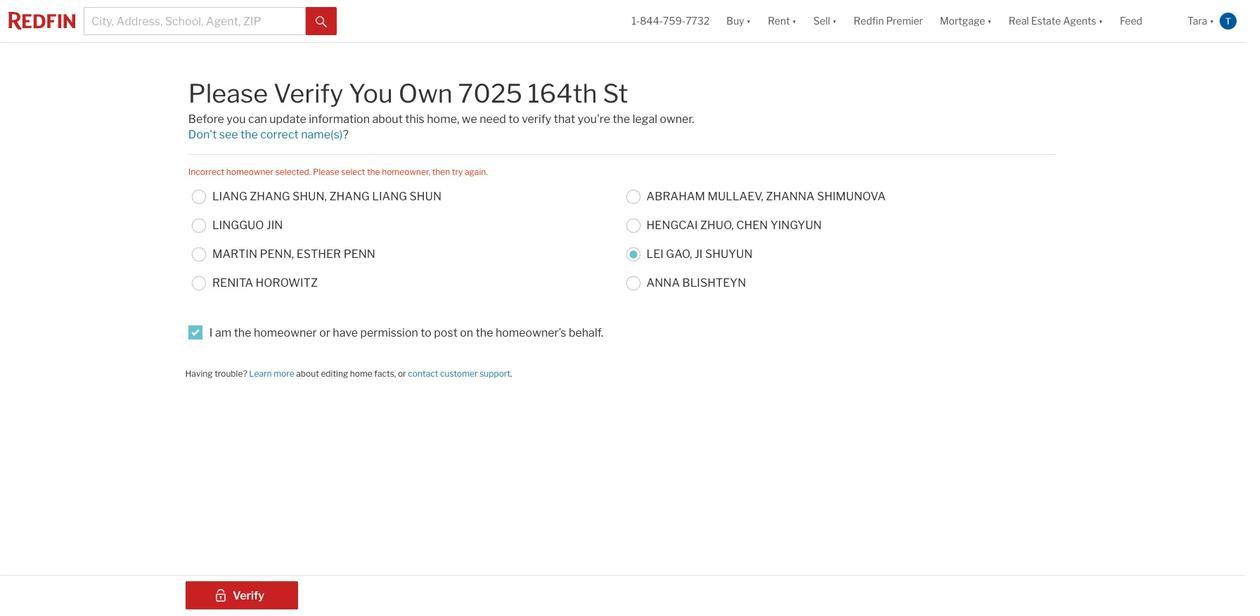 Task type: vqa. For each thing, say whether or not it's contained in the screenshot.
rightmost "ZHANG"
yes



Task type: locate. For each thing, give the bounding box(es) containing it.
that
[[554, 112, 576, 126]]

1 horizontal spatial zhang
[[329, 190, 370, 203]]

please up the you
[[188, 78, 268, 109]]

▾ right 'rent'
[[792, 15, 797, 27]]

mortgage ▾
[[940, 15, 992, 27]]

contact customer support link
[[408, 368, 511, 379]]

rent
[[768, 15, 790, 27]]

1 horizontal spatial please
[[313, 166, 340, 177]]

chen
[[737, 219, 768, 232]]

this
[[405, 112, 425, 126]]

0 horizontal spatial zhang
[[250, 190, 290, 203]]

abraham
[[647, 190, 705, 203]]

anna
[[647, 276, 680, 290]]

support
[[480, 368, 511, 379]]

1 ▾ from the left
[[747, 15, 751, 27]]

0 vertical spatial about
[[372, 112, 403, 126]]

or left "have"
[[319, 326, 330, 339]]

to
[[509, 112, 520, 126], [421, 326, 432, 339]]

behalf.
[[569, 326, 604, 339]]

the left legal
[[613, 112, 630, 126]]

tara ▾
[[1188, 15, 1215, 27]]

have
[[333, 326, 358, 339]]

zhang up "jin"
[[250, 190, 290, 203]]

▾ right the sell
[[833, 15, 837, 27]]

▾ right tara
[[1210, 15, 1215, 27]]

sell
[[814, 15, 831, 27]]

zhang down select
[[329, 190, 370, 203]]

penn
[[344, 248, 376, 261]]

4 ▾ from the left
[[988, 15, 992, 27]]

about left this
[[372, 112, 403, 126]]

0 horizontal spatial liang
[[212, 190, 247, 203]]

7025
[[458, 78, 523, 109]]

1 vertical spatial please
[[313, 166, 340, 177]]

0 horizontal spatial please
[[188, 78, 268, 109]]

1 vertical spatial about
[[296, 368, 319, 379]]

?
[[343, 128, 349, 141]]

1-844-759-7732 link
[[632, 15, 710, 27]]

1 horizontal spatial about
[[372, 112, 403, 126]]

2 liang from the left
[[372, 190, 407, 203]]

1 vertical spatial or
[[398, 368, 406, 379]]

liang up lingguo
[[212, 190, 247, 203]]

zhuo,
[[700, 219, 734, 232]]

jin
[[267, 219, 283, 232]]

▾
[[747, 15, 751, 27], [792, 15, 797, 27], [833, 15, 837, 27], [988, 15, 992, 27], [1099, 15, 1104, 27], [1210, 15, 1215, 27]]

1 zhang from the left
[[250, 190, 290, 203]]

5 ▾ from the left
[[1099, 15, 1104, 27]]

homeowner down the don't see the correct name(s) link
[[226, 166, 274, 177]]

real estate agents ▾ link
[[1009, 0, 1104, 42]]

real estate agents ▾
[[1009, 15, 1104, 27]]

1 horizontal spatial liang
[[372, 190, 407, 203]]

▾ right agents
[[1099, 15, 1104, 27]]

please up liang zhang shun, zhang liang shun
[[313, 166, 340, 177]]

having trouble? learn more about editing home facts, or contact customer support .
[[185, 368, 512, 379]]

renita
[[212, 276, 253, 290]]

homeowner up more
[[254, 326, 317, 339]]

sell ▾ button
[[814, 0, 837, 42]]

the
[[613, 112, 630, 126], [241, 128, 258, 141], [367, 166, 380, 177], [234, 326, 251, 339], [476, 326, 493, 339]]

incorrect
[[188, 166, 224, 177]]

see
[[219, 128, 238, 141]]

st
[[603, 78, 628, 109]]

incorrect homeowner selected. please select the homeowner, then try again.
[[188, 166, 488, 177]]

or right facts,
[[398, 368, 406, 379]]

home,
[[427, 112, 460, 126]]

1 vertical spatial verify
[[233, 589, 264, 603]]

shuyun
[[705, 248, 753, 261]]

the right "on"
[[476, 326, 493, 339]]

you
[[227, 112, 246, 126]]

1-
[[632, 15, 640, 27]]

0 vertical spatial please
[[188, 78, 268, 109]]

abraham mullaev, zhanna shimunova
[[647, 190, 886, 203]]

to inside please verify you own 7025 164th st before you can update information about this home, we need to verify that you're the legal owner. don't see the correct name(s) ?
[[509, 112, 520, 126]]

1 liang from the left
[[212, 190, 247, 203]]

▾ right mortgage
[[988, 15, 992, 27]]

1 vertical spatial homeowner
[[254, 326, 317, 339]]

feed button
[[1112, 0, 1179, 42]]

information
[[309, 112, 370, 126]]

selected.
[[275, 166, 311, 177]]

homeowner
[[226, 166, 274, 177], [254, 326, 317, 339]]

buy ▾ button
[[727, 0, 751, 42]]

sell ▾
[[814, 15, 837, 27]]

liang
[[212, 190, 247, 203], [372, 190, 407, 203]]

to right need
[[509, 112, 520, 126]]

more
[[274, 368, 294, 379]]

then
[[432, 166, 450, 177]]

rent ▾ button
[[760, 0, 805, 42]]

▾ inside 'dropdown button'
[[1099, 15, 1104, 27]]

2 zhang from the left
[[329, 190, 370, 203]]

to left post
[[421, 326, 432, 339]]

1 vertical spatial to
[[421, 326, 432, 339]]

▾ right buy
[[747, 15, 751, 27]]

am
[[215, 326, 232, 339]]

0 vertical spatial homeowner
[[226, 166, 274, 177]]

post
[[434, 326, 458, 339]]

lei
[[647, 248, 664, 261]]

0 vertical spatial to
[[509, 112, 520, 126]]

submit search image
[[316, 16, 327, 27]]

trouble?
[[215, 368, 247, 379]]

▾ for buy ▾
[[747, 15, 751, 27]]

can
[[248, 112, 267, 126]]

0 vertical spatial or
[[319, 326, 330, 339]]

about right more
[[296, 368, 319, 379]]

own
[[399, 78, 453, 109]]

6 ▾ from the left
[[1210, 15, 1215, 27]]

ji
[[695, 248, 703, 261]]

estate
[[1032, 15, 1061, 27]]

▾ for tara ▾
[[1210, 15, 1215, 27]]

about inside please verify you own 7025 164th st before you can update information about this home, we need to verify that you're the legal owner. don't see the correct name(s) ?
[[372, 112, 403, 126]]

0 horizontal spatial to
[[421, 326, 432, 339]]

please inside please verify you own 7025 164th st before you can update information about this home, we need to verify that you're the legal owner. don't see the correct name(s) ?
[[188, 78, 268, 109]]

0 horizontal spatial or
[[319, 326, 330, 339]]

legal
[[633, 112, 658, 126]]

2 ▾ from the left
[[792, 15, 797, 27]]

real estate agents ▾ button
[[1001, 0, 1112, 42]]

1 horizontal spatial or
[[398, 368, 406, 379]]

lingguo
[[212, 219, 264, 232]]

or
[[319, 326, 330, 339], [398, 368, 406, 379]]

1 horizontal spatial verify
[[274, 78, 343, 109]]

redfin premier button
[[846, 0, 932, 42]]

0 horizontal spatial verify
[[233, 589, 264, 603]]

mortgage
[[940, 15, 986, 27]]

0 vertical spatial verify
[[274, 78, 343, 109]]

1 horizontal spatial to
[[509, 112, 520, 126]]

again.
[[465, 166, 488, 177]]

liang zhang shun, zhang liang shun
[[212, 190, 442, 203]]

penn,
[[260, 248, 294, 261]]

liang down homeowner,
[[372, 190, 407, 203]]

learn more link
[[249, 368, 294, 379]]

customer
[[440, 368, 478, 379]]

about
[[372, 112, 403, 126], [296, 368, 319, 379]]

zhanna
[[766, 190, 815, 203]]

3 ▾ from the left
[[833, 15, 837, 27]]



Task type: describe. For each thing, give the bounding box(es) containing it.
shun,
[[293, 190, 327, 203]]

lei gao, ji shuyun
[[647, 248, 753, 261]]

anna blishteyn
[[647, 276, 746, 290]]

mortgage ▾ button
[[932, 0, 1001, 42]]

martin penn, esther penn
[[212, 248, 376, 261]]

1-844-759-7732
[[632, 15, 710, 27]]

learn
[[249, 368, 272, 379]]

verify button
[[185, 582, 298, 610]]

shun
[[410, 190, 442, 203]]

permission
[[360, 326, 418, 339]]

buy ▾ button
[[718, 0, 760, 42]]

rent ▾
[[768, 15, 797, 27]]

please verify you own 7025 164th st before you can update information about this home, we need to verify that you're the legal owner. don't see the correct name(s) ?
[[188, 78, 695, 141]]

164th
[[528, 78, 598, 109]]

the down can
[[241, 128, 258, 141]]

hengcai zhuo, chen yingyun
[[647, 219, 822, 232]]

0 horizontal spatial about
[[296, 368, 319, 379]]

verify inside verify button
[[233, 589, 264, 603]]

▾ for mortgage ▾
[[988, 15, 992, 27]]

need
[[480, 112, 506, 126]]

feed
[[1120, 15, 1143, 27]]

verify inside please verify you own 7025 164th st before you can update information about this home, we need to verify that you're the legal owner. don't see the correct name(s) ?
[[274, 78, 343, 109]]

i am the homeowner or have permission to post on the homeowner's behalf.
[[209, 326, 604, 339]]

you're
[[578, 112, 610, 126]]

the right select
[[367, 166, 380, 177]]

sell ▾ button
[[805, 0, 846, 42]]

select
[[341, 166, 365, 177]]

correct
[[260, 128, 299, 141]]

the right the am
[[234, 326, 251, 339]]

homeowner,
[[382, 166, 430, 177]]

don't
[[188, 128, 217, 141]]

yingyun
[[771, 219, 822, 232]]

buy ▾
[[727, 15, 751, 27]]

premier
[[886, 15, 923, 27]]

try
[[452, 166, 463, 177]]

home
[[350, 368, 373, 379]]

▾ for rent ▾
[[792, 15, 797, 27]]

you
[[349, 78, 393, 109]]

redfin
[[854, 15, 884, 27]]

7732
[[686, 15, 710, 27]]

844-
[[640, 15, 663, 27]]

renita horowitz
[[212, 276, 318, 290]]

tara
[[1188, 15, 1208, 27]]

horowitz
[[256, 276, 318, 290]]

▾ for sell ▾
[[833, 15, 837, 27]]

owner.
[[660, 112, 695, 126]]

agents
[[1064, 15, 1097, 27]]

name(s)
[[301, 128, 343, 141]]

martin
[[212, 248, 257, 261]]

update
[[270, 112, 306, 126]]

rent ▾ button
[[768, 0, 797, 42]]

City, Address, School, Agent, ZIP search field
[[84, 7, 306, 35]]

esther
[[297, 248, 341, 261]]

shimunova
[[817, 190, 886, 203]]

before
[[188, 112, 224, 126]]

blishteyn
[[683, 276, 746, 290]]

759-
[[663, 15, 686, 27]]

real
[[1009, 15, 1029, 27]]

mortgage ▾ button
[[940, 0, 992, 42]]

buy
[[727, 15, 745, 27]]

lingguo jin
[[212, 219, 283, 232]]

contact
[[408, 368, 438, 379]]

facts,
[[374, 368, 396, 379]]

hengcai
[[647, 219, 698, 232]]

homeowner's
[[496, 326, 567, 339]]

editing
[[321, 368, 348, 379]]

on
[[460, 326, 473, 339]]

.
[[511, 368, 512, 379]]

we
[[462, 112, 477, 126]]

i
[[209, 326, 213, 339]]

redfin premier
[[854, 15, 923, 27]]

gao,
[[666, 248, 693, 261]]

user photo image
[[1220, 13, 1237, 30]]



